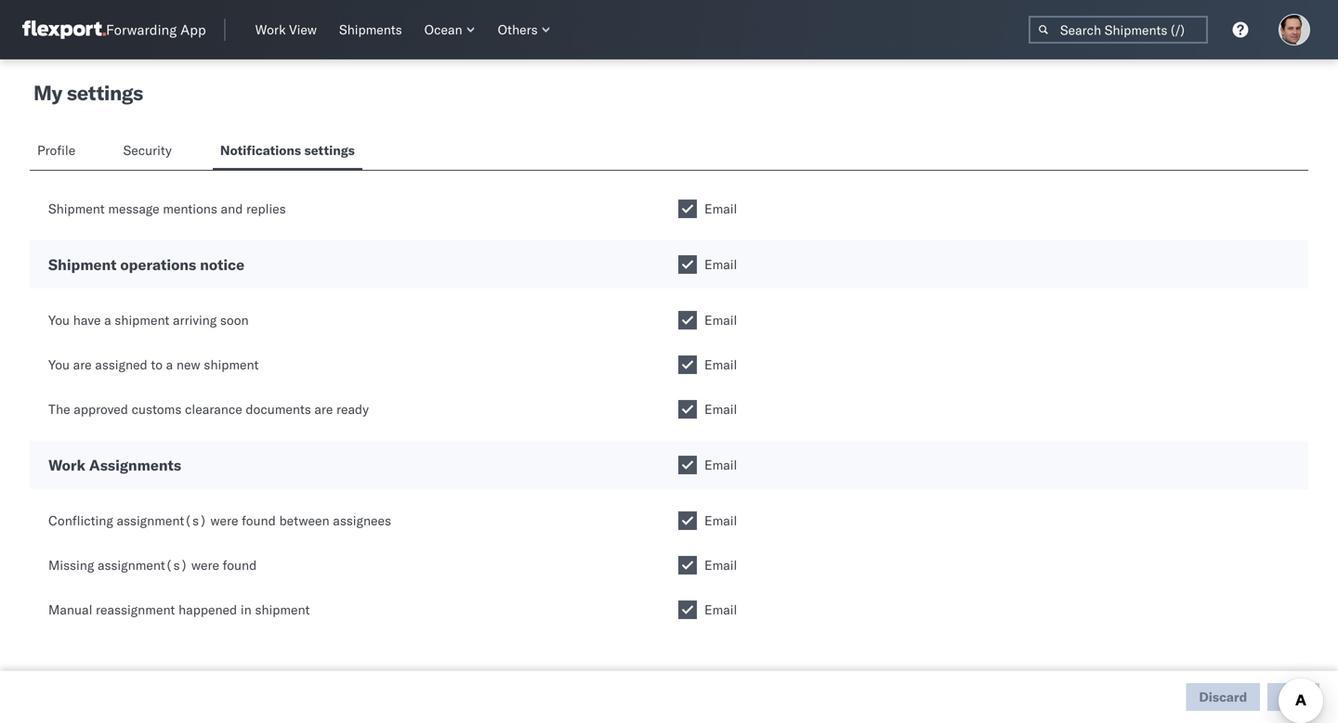 Task type: vqa. For each thing, say whether or not it's contained in the screenshot.
leftmost "delivery"
no



Task type: locate. For each thing, give the bounding box(es) containing it.
shipment up "you are assigned to a new shipment"
[[115, 312, 169, 329]]

were up "happened"
[[191, 558, 219, 574]]

shipment up have
[[48, 256, 117, 274]]

a right have
[[104, 312, 111, 329]]

email for conflicting assignment(s) were found between assignees
[[704, 513, 737, 529]]

between
[[279, 513, 330, 529]]

2 you from the top
[[48, 357, 70, 373]]

2 vertical spatial shipment
[[255, 602, 310, 618]]

1 email from the top
[[704, 201, 737, 217]]

you
[[48, 312, 70, 329], [48, 357, 70, 373]]

1 vertical spatial assignment(s)
[[98, 558, 188, 574]]

2 email from the top
[[704, 256, 737, 273]]

you up the
[[48, 357, 70, 373]]

operations
[[120, 256, 196, 274]]

are
[[73, 357, 92, 373], [314, 401, 333, 418]]

1 horizontal spatial a
[[166, 357, 173, 373]]

1 you from the top
[[48, 312, 70, 329]]

you for you have a shipment arriving soon
[[48, 312, 70, 329]]

a
[[104, 312, 111, 329], [166, 357, 173, 373]]

1 vertical spatial shipment
[[48, 256, 117, 274]]

settings right the notifications on the left top of page
[[304, 142, 355, 158]]

1 vertical spatial work
[[48, 456, 85, 475]]

settings
[[67, 80, 143, 105], [304, 142, 355, 158]]

None checkbox
[[678, 256, 697, 274], [678, 311, 697, 330], [678, 356, 697, 375], [678, 401, 697, 419], [678, 557, 697, 575], [678, 256, 697, 274], [678, 311, 697, 330], [678, 356, 697, 375], [678, 401, 697, 419], [678, 557, 697, 575]]

flexport. image
[[22, 20, 106, 39]]

missing
[[48, 558, 94, 574]]

1 vertical spatial you
[[48, 357, 70, 373]]

0 horizontal spatial a
[[104, 312, 111, 329]]

email
[[704, 201, 737, 217], [704, 256, 737, 273], [704, 312, 737, 329], [704, 357, 737, 373], [704, 401, 737, 418], [704, 457, 737, 473], [704, 513, 737, 529], [704, 558, 737, 574], [704, 602, 737, 618]]

shipment for shipment operations notice
[[48, 256, 117, 274]]

0 vertical spatial shipment
[[48, 201, 105, 217]]

shipment message mentions and replies
[[48, 201, 286, 217]]

0 vertical spatial you
[[48, 312, 70, 329]]

2 shipment from the top
[[48, 256, 117, 274]]

1 vertical spatial are
[[314, 401, 333, 418]]

forwarding app link
[[22, 20, 206, 39]]

assignment(s) up 'missing assignment(s) were found' on the bottom left of page
[[117, 513, 207, 529]]

forwarding app
[[106, 21, 206, 39]]

settings inside button
[[304, 142, 355, 158]]

1 vertical spatial settings
[[304, 142, 355, 158]]

shipment left the message
[[48, 201, 105, 217]]

were left between
[[210, 513, 238, 529]]

a right to
[[166, 357, 173, 373]]

4 email from the top
[[704, 357, 737, 373]]

shipment
[[48, 201, 105, 217], [48, 256, 117, 274]]

soon
[[220, 312, 249, 329]]

notifications settings
[[220, 142, 355, 158]]

work for work assignments
[[48, 456, 85, 475]]

work assignments
[[48, 456, 181, 475]]

happened
[[178, 602, 237, 618]]

are left ready
[[314, 401, 333, 418]]

assignment(s)
[[117, 513, 207, 529], [98, 558, 188, 574]]

found left between
[[242, 513, 276, 529]]

work view
[[255, 21, 317, 38]]

0 vertical spatial found
[[242, 513, 276, 529]]

email for the approved customs clearance documents are ready
[[704, 401, 737, 418]]

email for shipment message mentions and replies
[[704, 201, 737, 217]]

0 vertical spatial were
[[210, 513, 238, 529]]

1 horizontal spatial are
[[314, 401, 333, 418]]

were
[[210, 513, 238, 529], [191, 558, 219, 574]]

3 email from the top
[[704, 312, 737, 329]]

manual reassignment happened in shipment
[[48, 602, 310, 618]]

9 email from the top
[[704, 602, 737, 618]]

work left view
[[255, 21, 286, 38]]

ocean button
[[417, 18, 483, 42]]

arriving
[[173, 312, 217, 329]]

you left have
[[48, 312, 70, 329]]

assignees
[[333, 513, 391, 529]]

shipment right the new on the left of the page
[[204, 357, 259, 373]]

approved
[[74, 401, 128, 418]]

security
[[123, 142, 172, 158]]

0 horizontal spatial settings
[[67, 80, 143, 105]]

assignment(s) up reassignment
[[98, 558, 188, 574]]

0 vertical spatial settings
[[67, 80, 143, 105]]

shipment
[[115, 312, 169, 329], [204, 357, 259, 373], [255, 602, 310, 618]]

ocean
[[424, 21, 462, 38]]

1 vertical spatial were
[[191, 558, 219, 574]]

notifications settings button
[[213, 134, 362, 170]]

6 email from the top
[[704, 457, 737, 473]]

8 email from the top
[[704, 558, 737, 574]]

shipment right in
[[255, 602, 310, 618]]

7 email from the top
[[704, 513, 737, 529]]

work down the
[[48, 456, 85, 475]]

notice
[[200, 256, 245, 274]]

0 vertical spatial work
[[255, 21, 286, 38]]

reassignment
[[96, 602, 175, 618]]

forwarding
[[106, 21, 177, 39]]

my settings
[[33, 80, 143, 105]]

0 vertical spatial assignment(s)
[[117, 513, 207, 529]]

assignment(s) for conflicting
[[117, 513, 207, 529]]

message
[[108, 201, 159, 217]]

settings right my
[[67, 80, 143, 105]]

work
[[255, 21, 286, 38], [48, 456, 85, 475]]

are left the assigned
[[73, 357, 92, 373]]

0 horizontal spatial work
[[48, 456, 85, 475]]

1 horizontal spatial work
[[255, 21, 286, 38]]

1 vertical spatial shipment
[[204, 357, 259, 373]]

email for missing assignment(s) were found
[[704, 558, 737, 574]]

found up in
[[223, 558, 257, 574]]

profile
[[37, 142, 75, 158]]

ready
[[336, 401, 369, 418]]

found for conflicting assignment(s) were found between assignees
[[242, 513, 276, 529]]

others
[[498, 21, 538, 38]]

clearance
[[185, 401, 242, 418]]

1 shipment from the top
[[48, 201, 105, 217]]

0 horizontal spatial are
[[73, 357, 92, 373]]

None checkbox
[[678, 200, 697, 218], [678, 456, 697, 475], [678, 512, 697, 531], [678, 601, 697, 620], [678, 200, 697, 218], [678, 456, 697, 475], [678, 512, 697, 531], [678, 601, 697, 620]]

5 email from the top
[[704, 401, 737, 418]]

1 vertical spatial found
[[223, 558, 257, 574]]

1 horizontal spatial settings
[[304, 142, 355, 158]]

found
[[242, 513, 276, 529], [223, 558, 257, 574]]



Task type: describe. For each thing, give the bounding box(es) containing it.
shipments link
[[332, 18, 410, 42]]

the
[[48, 401, 70, 418]]

you are assigned to a new shipment
[[48, 357, 259, 373]]

customs
[[132, 401, 182, 418]]

Search Shipments (/) text field
[[1029, 16, 1208, 44]]

my
[[33, 80, 62, 105]]

found for missing assignment(s) were found
[[223, 558, 257, 574]]

shipment for shipment message mentions and replies
[[48, 201, 105, 217]]

new
[[176, 357, 200, 373]]

0 vertical spatial shipment
[[115, 312, 169, 329]]

to
[[151, 357, 163, 373]]

have
[[73, 312, 101, 329]]

profile button
[[30, 134, 86, 170]]

conflicting
[[48, 513, 113, 529]]

documents
[[246, 401, 311, 418]]

email for you are assigned to a new shipment
[[704, 357, 737, 373]]

were for conflicting
[[210, 513, 238, 529]]

you have a shipment arriving soon
[[48, 312, 249, 329]]

manual
[[48, 602, 92, 618]]

notifications
[[220, 142, 301, 158]]

assignment(s) for missing
[[98, 558, 188, 574]]

in
[[241, 602, 252, 618]]

email for work assignments
[[704, 457, 737, 473]]

conflicting assignment(s) were found between assignees
[[48, 513, 391, 529]]

the approved customs clearance documents are ready
[[48, 401, 369, 418]]

security button
[[116, 134, 183, 170]]

0 vertical spatial are
[[73, 357, 92, 373]]

missing assignment(s) were found
[[48, 558, 257, 574]]

others button
[[490, 18, 558, 42]]

assignments
[[89, 456, 181, 475]]

shipment operations notice
[[48, 256, 245, 274]]

0 vertical spatial a
[[104, 312, 111, 329]]

work for work view
[[255, 21, 286, 38]]

mentions
[[163, 201, 217, 217]]

email for manual reassignment happened in shipment
[[704, 602, 737, 618]]

email for you have a shipment arriving soon
[[704, 312, 737, 329]]

were for missing
[[191, 558, 219, 574]]

shipments
[[339, 21, 402, 38]]

email for shipment operations notice
[[704, 256, 737, 273]]

replies
[[246, 201, 286, 217]]

app
[[180, 21, 206, 39]]

settings for my settings
[[67, 80, 143, 105]]

you for you are assigned to a new shipment
[[48, 357, 70, 373]]

work view link
[[248, 18, 324, 42]]

view
[[289, 21, 317, 38]]

assigned
[[95, 357, 148, 373]]

settings for notifications settings
[[304, 142, 355, 158]]

1 vertical spatial a
[[166, 357, 173, 373]]

and
[[221, 201, 243, 217]]



